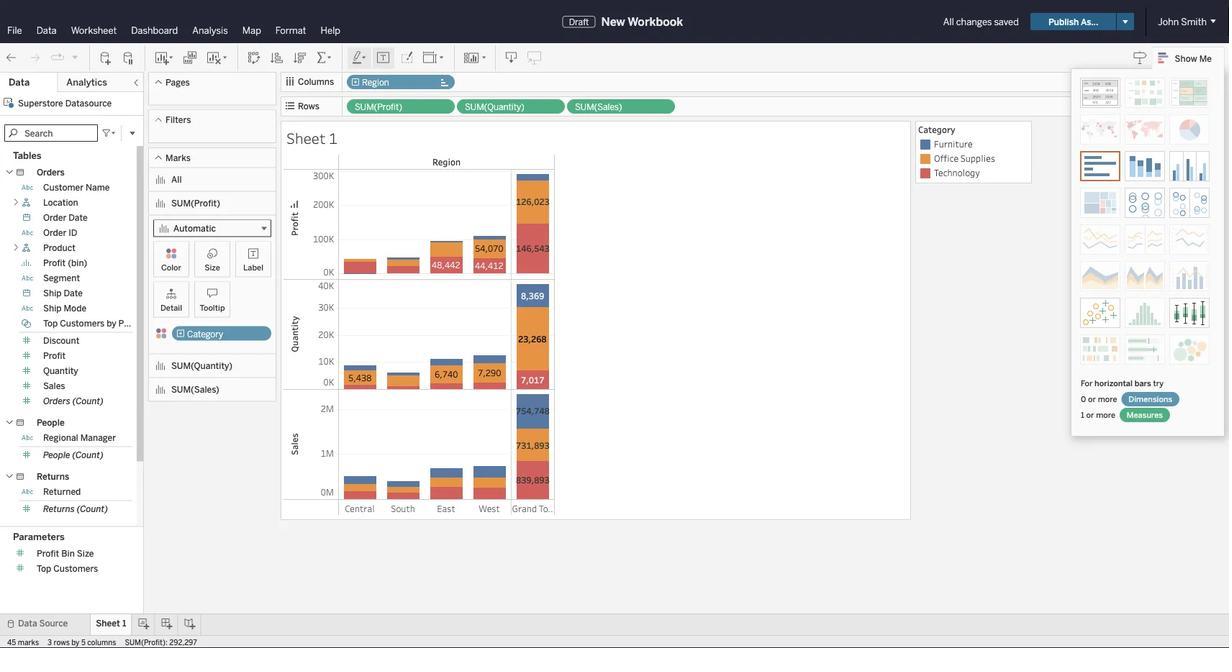Task type: locate. For each thing, give the bounding box(es) containing it.
ship mode
[[43, 304, 87, 314]]

1 down the columns
[[329, 128, 338, 148]]

0 vertical spatial sheet 1
[[287, 128, 338, 148]]

undo image
[[4, 51, 19, 65]]

1 horizontal spatial 1
[[329, 128, 338, 148]]

order
[[43, 213, 66, 223], [43, 228, 66, 238]]

replay animation image
[[50, 51, 65, 65]]

more down 0 or more
[[1097, 410, 1116, 420]]

category
[[919, 124, 956, 136], [187, 329, 223, 340]]

customers
[[60, 319, 105, 329], [53, 564, 98, 574]]

bin
[[61, 549, 75, 559]]

superstore datasource
[[18, 98, 112, 108]]

more
[[1099, 395, 1118, 404], [1097, 410, 1116, 420]]

ship for ship date
[[43, 288, 62, 299]]

size
[[205, 263, 220, 273], [77, 549, 94, 559]]

download image
[[505, 51, 519, 65]]

0 horizontal spatial sum(sales)
[[171, 385, 220, 395]]

45 marks
[[7, 639, 39, 647]]

publish as... button
[[1031, 13, 1117, 30]]

date for order date
[[69, 213, 88, 223]]

collapse image
[[132, 78, 140, 87]]

hide mark labels image
[[377, 51, 391, 65]]

(count)
[[72, 396, 104, 407], [72, 450, 104, 461], [77, 504, 108, 515]]

people (count)
[[43, 450, 104, 461]]

0 vertical spatial customers
[[60, 319, 105, 329]]

category down tooltip
[[187, 329, 223, 340]]

order up product
[[43, 228, 66, 238]]

1 vertical spatial orders
[[43, 396, 70, 407]]

format workbook image
[[400, 51, 414, 65]]

orders down sales
[[43, 396, 70, 407]]

sheet 1
[[287, 128, 338, 148], [96, 619, 126, 629]]

0 vertical spatial sum(quantity)
[[465, 102, 525, 112]]

sheet 1 up the columns
[[96, 619, 126, 629]]

1 vertical spatial people
[[43, 450, 70, 461]]

1 vertical spatial returns
[[43, 504, 75, 515]]

1 vertical spatial sum(sales)
[[171, 385, 220, 395]]

data up marks
[[18, 619, 37, 629]]

0 horizontal spatial all
[[171, 174, 182, 185]]

datasource
[[65, 98, 112, 108]]

name
[[86, 183, 110, 193]]

tooltip
[[200, 303, 225, 313]]

0 horizontal spatial size
[[77, 549, 94, 559]]

0 vertical spatial sum(profit)
[[355, 102, 403, 112]]

returns for returns (count)
[[43, 504, 75, 515]]

region
[[362, 77, 389, 88], [433, 156, 461, 168]]

order up order id
[[43, 213, 66, 223]]

people down regional
[[43, 450, 70, 461]]

orders
[[37, 167, 65, 178], [43, 396, 70, 407]]

0 vertical spatial order
[[43, 213, 66, 223]]

sum(quantity) down tooltip
[[171, 361, 233, 371]]

0 vertical spatial size
[[205, 263, 220, 273]]

0 horizontal spatial category
[[187, 329, 223, 340]]

returned
[[43, 487, 81, 498]]

2 vertical spatial data
[[18, 619, 37, 629]]

pause auto updates image
[[122, 51, 136, 65]]

rows
[[298, 101, 320, 112]]

people for people
[[37, 418, 65, 428]]

people
[[37, 418, 65, 428], [43, 450, 70, 461]]

1 vertical spatial order
[[43, 228, 66, 238]]

0 vertical spatial top
[[43, 319, 58, 329]]

orders (count)
[[43, 396, 104, 407]]

1 vertical spatial all
[[171, 174, 182, 185]]

1 horizontal spatial sum(profit)
[[355, 102, 403, 112]]

sheet 1 down rows
[[287, 128, 338, 148]]

returns down returned
[[43, 504, 75, 515]]

1 vertical spatial size
[[77, 549, 94, 559]]

sum(quantity)
[[465, 102, 525, 112], [171, 361, 233, 371]]

1 vertical spatial sheet 1
[[96, 619, 126, 629]]

0 vertical spatial orders
[[37, 167, 65, 178]]

1 horizontal spatial all
[[944, 16, 955, 27]]

format
[[276, 24, 306, 36]]

0 vertical spatial category
[[919, 124, 956, 136]]

dimensions
[[1129, 395, 1173, 404]]

customers down bin
[[53, 564, 98, 574]]

ship down ship date
[[43, 304, 62, 314]]

0 vertical spatial ship
[[43, 288, 62, 299]]

sorted ascending by sum of profit within region image
[[270, 51, 284, 65]]

1
[[329, 128, 338, 148], [1082, 410, 1085, 420], [122, 619, 126, 629]]

0 vertical spatial region
[[362, 77, 389, 88]]

1 vertical spatial sum(profit)
[[171, 198, 220, 209]]

1 up sum(profit):
[[122, 619, 126, 629]]

0 vertical spatial sheet
[[287, 128, 326, 148]]

more for 0 or more
[[1099, 395, 1118, 404]]

1 horizontal spatial sum(sales)
[[575, 102, 623, 112]]

1 vertical spatial 1
[[1082, 410, 1085, 420]]

technology
[[935, 167, 981, 179]]

data
[[37, 24, 57, 36], [9, 77, 30, 88], [18, 619, 37, 629]]

sheet up the columns
[[96, 619, 120, 629]]

to use edit in desktop, save the workbook outside of personal space image
[[528, 51, 542, 65]]

West, Region. Press Space to toggle selection. Press Escape to go back to the left margin. Use arrow keys to navigate headers text field
[[468, 500, 511, 516]]

sum(sales)
[[575, 102, 623, 112], [171, 385, 220, 395]]

regional
[[43, 433, 78, 444]]

recommended image
[[1081, 151, 1121, 181]]

2 horizontal spatial 1
[[1082, 410, 1085, 420]]

sum(quantity) down download icon
[[465, 102, 525, 112]]

sum(profit) down hide mark labels image
[[355, 102, 403, 112]]

sorted descending by sum of profit within region image
[[293, 51, 307, 65]]

sum(profit) down marks
[[171, 198, 220, 209]]

orders up customer
[[37, 167, 65, 178]]

mode
[[64, 304, 87, 314]]

0 horizontal spatial sheet
[[96, 619, 120, 629]]

1 vertical spatial ship
[[43, 304, 62, 314]]

orders for orders (count)
[[43, 396, 70, 407]]

1 horizontal spatial by
[[107, 319, 116, 329]]

top up discount at the left bottom of page
[[43, 319, 58, 329]]

3 rows by 5 columns
[[48, 639, 116, 647]]

smith
[[1182, 16, 1208, 27]]

top for top customers by profit
[[43, 319, 58, 329]]

(count) up regional manager
[[72, 396, 104, 407]]

or down 0 or more
[[1087, 410, 1095, 420]]

1 vertical spatial customers
[[53, 564, 98, 574]]

ship
[[43, 288, 62, 299], [43, 304, 62, 314]]

all down marks
[[171, 174, 182, 185]]

profit
[[43, 258, 66, 269], [119, 319, 141, 329], [43, 351, 66, 361], [37, 549, 59, 559]]

1 down 0
[[1082, 410, 1085, 420]]

0 horizontal spatial by
[[71, 639, 80, 647]]

office
[[935, 153, 959, 165]]

0 vertical spatial people
[[37, 418, 65, 428]]

data up replay animation icon
[[37, 24, 57, 36]]

2 order from the top
[[43, 228, 66, 238]]

all
[[944, 16, 955, 27], [171, 174, 182, 185]]

marks
[[166, 153, 191, 163]]

1 vertical spatial date
[[64, 288, 83, 299]]

1 horizontal spatial sheet 1
[[287, 128, 338, 148]]

size right bin
[[77, 549, 94, 559]]

1 vertical spatial sheet
[[96, 619, 120, 629]]

returns up returned
[[37, 472, 69, 482]]

publish
[[1049, 16, 1080, 27]]

size up tooltip
[[205, 263, 220, 273]]

2 ship from the top
[[43, 304, 62, 314]]

1 vertical spatial (count)
[[72, 450, 104, 461]]

file
[[7, 24, 22, 36]]

0 vertical spatial (count)
[[72, 396, 104, 407]]

ship for ship mode
[[43, 304, 62, 314]]

date up id
[[69, 213, 88, 223]]

1 ship from the top
[[43, 288, 62, 299]]

1 horizontal spatial sum(quantity)
[[465, 102, 525, 112]]

0 vertical spatial returns
[[37, 472, 69, 482]]

1 vertical spatial or
[[1087, 410, 1095, 420]]

top
[[43, 319, 58, 329], [37, 564, 51, 574]]

replay animation image
[[71, 53, 79, 61]]

workbook
[[628, 15, 684, 28]]

measures
[[1128, 410, 1164, 420]]

john smith
[[1159, 16, 1208, 27]]

new workbook
[[602, 15, 684, 28]]

order date
[[43, 213, 88, 223]]

292,297
[[169, 639, 197, 647]]

1 horizontal spatial region
[[433, 156, 461, 168]]

2 vertical spatial (count)
[[77, 504, 108, 515]]

1 vertical spatial by
[[71, 639, 80, 647]]

0 horizontal spatial region
[[362, 77, 389, 88]]

all left changes
[[944, 16, 955, 27]]

top down profit bin size
[[37, 564, 51, 574]]

(count) up "names"
[[77, 504, 108, 515]]

2 vertical spatial 1
[[122, 619, 126, 629]]

returns (count)
[[43, 504, 108, 515]]

1 vertical spatial top
[[37, 564, 51, 574]]

category up furniture
[[919, 124, 956, 136]]

sales
[[43, 381, 65, 392]]

1 vertical spatial more
[[1097, 410, 1116, 420]]

by for 5
[[71, 639, 80, 647]]

0 vertical spatial date
[[69, 213, 88, 223]]

dashboard
[[131, 24, 178, 36]]

rows
[[54, 639, 70, 647]]

0 horizontal spatial sum(profit)
[[171, 198, 220, 209]]

(bin)
[[68, 258, 87, 269]]

draft
[[569, 16, 589, 27]]

South, Region. Press Space to toggle selection. Press Escape to go back to the left margin. Use arrow keys to navigate headers text field
[[382, 500, 425, 516]]

people up regional
[[37, 418, 65, 428]]

ship down 'segment'
[[43, 288, 62, 299]]

show/hide cards image
[[464, 51, 487, 65]]

0 vertical spatial more
[[1099, 395, 1118, 404]]

(count) down regional manager
[[72, 450, 104, 461]]

customers down mode
[[60, 319, 105, 329]]

0 horizontal spatial sheet 1
[[96, 619, 126, 629]]

office supplies
[[935, 153, 996, 165]]

0 vertical spatial all
[[944, 16, 955, 27]]

filters
[[166, 115, 191, 125]]

sheet down rows
[[287, 128, 326, 148]]

0 horizontal spatial sum(quantity)
[[171, 361, 233, 371]]

3
[[48, 639, 52, 647]]

highlight image
[[351, 51, 368, 65]]

publish as...
[[1049, 16, 1099, 27]]

0 vertical spatial by
[[107, 319, 116, 329]]

as...
[[1082, 16, 1099, 27]]

analysis
[[192, 24, 228, 36]]

(count) for people (count)
[[72, 450, 104, 461]]

data down undo icon
[[9, 77, 30, 88]]

totals image
[[316, 51, 333, 65]]

or right 0
[[1089, 395, 1097, 404]]

more down horizontal
[[1099, 395, 1118, 404]]

orders for orders
[[37, 167, 65, 178]]

1 vertical spatial data
[[9, 77, 30, 88]]

or
[[1089, 395, 1097, 404], [1087, 410, 1095, 420]]

regional manager
[[43, 433, 116, 444]]

date up mode
[[64, 288, 83, 299]]

Grand Total, Region. Press Space to toggle selection. Press Escape to go back to the left margin. Use arrow keys to navigate headers text field
[[511, 500, 554, 516]]

0 or more
[[1082, 395, 1120, 404]]

by
[[107, 319, 116, 329], [71, 639, 80, 647]]

Central, Region. Press Space to toggle selection. Press Escape to go back to the left margin. Use arrow keys to navigate headers text field
[[338, 500, 382, 516]]

redo image
[[27, 51, 42, 65]]

0 vertical spatial or
[[1089, 395, 1097, 404]]

saved
[[995, 16, 1020, 27]]

1 vertical spatial sum(quantity)
[[171, 361, 233, 371]]

1 order from the top
[[43, 213, 66, 223]]

label
[[243, 263, 264, 273]]



Task type: describe. For each thing, give the bounding box(es) containing it.
East, Region. Press Space to toggle selection. Press Escape to go back to the left margin. Use arrow keys to navigate headers text field
[[425, 500, 468, 516]]

show me button
[[1153, 47, 1226, 69]]

fit image
[[423, 51, 446, 65]]

top customers by profit
[[43, 319, 141, 329]]

new data source image
[[99, 51, 113, 65]]

clear sheet image
[[206, 51, 229, 65]]

detail
[[161, 303, 182, 313]]

date for ship date
[[64, 288, 83, 299]]

show
[[1176, 53, 1198, 64]]

0 horizontal spatial 1
[[122, 619, 126, 629]]

for horizontal bars try
[[1082, 379, 1165, 388]]

parameters
[[13, 532, 65, 543]]

new
[[602, 15, 626, 28]]

marks. press enter to open the view data window.. use arrow keys to navigate data visualization elements. image
[[338, 169, 555, 500]]

superstore
[[18, 98, 63, 108]]

people for people (count)
[[43, 450, 70, 461]]

map
[[242, 24, 261, 36]]

location
[[43, 198, 78, 208]]

sorted ascending by sum of profit within region image
[[289, 199, 300, 210]]

changes
[[957, 16, 993, 27]]

worksheet
[[71, 24, 117, 36]]

1 horizontal spatial category
[[919, 124, 956, 136]]

data guide image
[[1134, 50, 1148, 65]]

5
[[81, 639, 86, 647]]

ship date
[[43, 288, 83, 299]]

order for order date
[[43, 213, 66, 223]]

id
[[69, 228, 77, 238]]

color
[[161, 263, 181, 273]]

profit for profit
[[43, 351, 66, 361]]

(count) for orders (count)
[[72, 396, 104, 407]]

tables
[[13, 150, 41, 162]]

profit for profit bin size
[[37, 549, 59, 559]]

measure names
[[37, 526, 101, 536]]

order for order id
[[43, 228, 66, 238]]

top customers
[[37, 564, 98, 574]]

bars
[[1135, 379, 1152, 388]]

swap rows and columns image
[[247, 51, 261, 65]]

1 vertical spatial region
[[433, 156, 461, 168]]

horizontal
[[1095, 379, 1133, 388]]

order id
[[43, 228, 77, 238]]

1 horizontal spatial sheet
[[287, 128, 326, 148]]

furniture option
[[919, 138, 1030, 152]]

columns
[[87, 639, 116, 647]]

columns
[[298, 77, 334, 87]]

segment
[[43, 273, 80, 284]]

by for profit
[[107, 319, 116, 329]]

quantity
[[43, 366, 78, 377]]

customer
[[43, 183, 84, 193]]

sum(profit):
[[125, 639, 168, 647]]

1 horizontal spatial size
[[205, 263, 220, 273]]

office supplies option
[[919, 152, 1030, 166]]

all for all
[[171, 174, 182, 185]]

analytics
[[66, 77, 107, 88]]

measure
[[37, 526, 71, 536]]

me
[[1200, 53, 1213, 64]]

profit for profit (bin)
[[43, 258, 66, 269]]

returns for returns
[[37, 472, 69, 482]]

supplies
[[961, 153, 996, 165]]

new worksheet image
[[154, 51, 174, 65]]

profit bin size
[[37, 549, 94, 559]]

product
[[43, 243, 76, 253]]

help
[[321, 24, 341, 36]]

0
[[1082, 395, 1087, 404]]

sum(profit): 292,297
[[125, 639, 197, 647]]

discount
[[43, 336, 79, 346]]

all changes saved
[[944, 16, 1020, 27]]

all for all changes saved
[[944, 16, 955, 27]]

pages
[[166, 77, 190, 87]]

top for top customers
[[37, 564, 51, 574]]

Search text field
[[4, 125, 98, 142]]

0 vertical spatial 1
[[329, 128, 338, 148]]

or for 0
[[1089, 395, 1097, 404]]

customers for top customers by profit
[[60, 319, 105, 329]]

(count) for returns (count)
[[77, 504, 108, 515]]

marks
[[18, 639, 39, 647]]

0 vertical spatial sum(sales)
[[575, 102, 623, 112]]

show me
[[1176, 53, 1213, 64]]

names
[[73, 526, 101, 536]]

1 vertical spatial category
[[187, 329, 223, 340]]

customers for top customers
[[53, 564, 98, 574]]

manager
[[80, 433, 116, 444]]

0 vertical spatial data
[[37, 24, 57, 36]]

45
[[7, 639, 16, 647]]

customer name
[[43, 183, 110, 193]]

source
[[39, 619, 68, 629]]

1 or more
[[1082, 410, 1118, 420]]

for
[[1082, 379, 1093, 388]]

more for 1 or more
[[1097, 410, 1116, 420]]

technology option
[[919, 166, 1030, 181]]

john
[[1159, 16, 1180, 27]]

profit (bin)
[[43, 258, 87, 269]]

furniture
[[935, 138, 973, 150]]

data source
[[18, 619, 68, 629]]

duplicate image
[[183, 51, 197, 65]]

try
[[1154, 379, 1165, 388]]

or for 1
[[1087, 410, 1095, 420]]



Task type: vqa. For each thing, say whether or not it's contained in the screenshot.
Furniture option
yes



